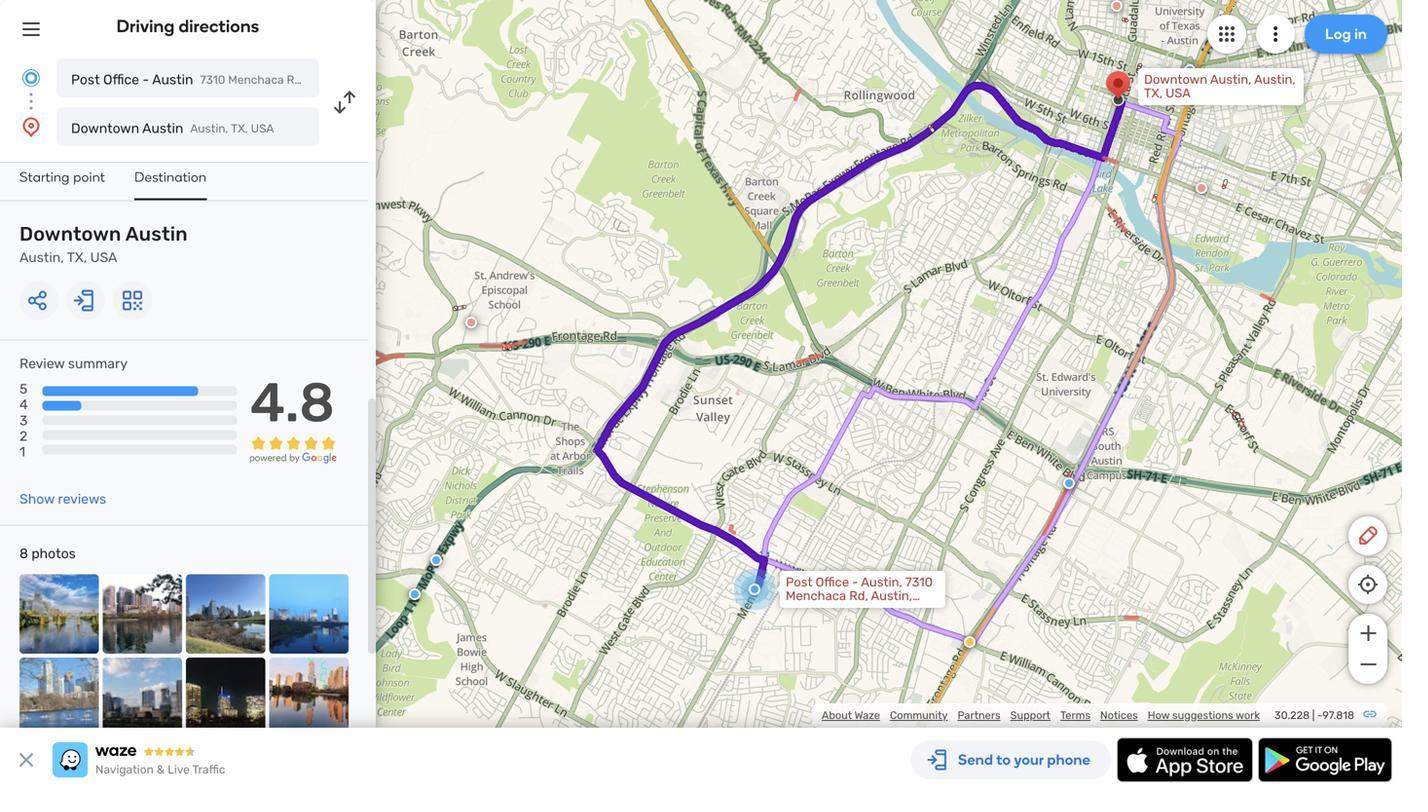 Task type: locate. For each thing, give the bounding box(es) containing it.
terms
[[1061, 709, 1091, 722]]

0 vertical spatial post
[[71, 72, 100, 88]]

2 horizontal spatial -
[[1318, 709, 1323, 722]]

2 vertical spatial austin
[[125, 223, 188, 246]]

2 vertical spatial downtown
[[19, 223, 121, 246]]

summary
[[68, 356, 128, 372]]

2 horizontal spatial police image
[[1185, 64, 1196, 76]]

about waze community partners support terms notices how suggestions work
[[822, 709, 1261, 722]]

0 vertical spatial downtown
[[1145, 72, 1208, 87]]

police image
[[1185, 64, 1196, 76], [1064, 477, 1076, 489], [409, 588, 421, 600]]

texas,
[[786, 602, 823, 617]]

1 vertical spatial -
[[853, 575, 859, 590]]

rd,
[[850, 588, 869, 604]]

partners link
[[958, 709, 1001, 722]]

about waze link
[[822, 709, 881, 722]]

hazard image
[[965, 636, 976, 648]]

30.228
[[1275, 709, 1310, 722]]

1 vertical spatial downtown
[[71, 120, 139, 136]]

road closed image
[[1196, 182, 1208, 194]]

how suggestions work link
[[1148, 709, 1261, 722]]

-
[[143, 72, 149, 88], [853, 575, 859, 590], [1318, 709, 1323, 722]]

austin
[[152, 72, 193, 88], [142, 120, 184, 136], [125, 223, 188, 246]]

downtown austin austin, tx, usa up destination
[[71, 120, 274, 136]]

post office - austin button
[[57, 58, 320, 97]]

road closed image
[[1112, 0, 1123, 12], [466, 317, 477, 328]]

1 vertical spatial tx,
[[231, 122, 248, 135]]

1 vertical spatial post
[[786, 575, 813, 590]]

- for 97.818
[[1318, 709, 1323, 722]]

post right current location "image"
[[71, 72, 100, 88]]

driving
[[116, 16, 175, 37]]

terms link
[[1061, 709, 1091, 722]]

downtown
[[1145, 72, 1208, 87], [71, 120, 139, 136], [19, 223, 121, 246]]

2 vertical spatial -
[[1318, 709, 1323, 722]]

post up the texas,
[[786, 575, 813, 590]]

0 horizontal spatial post
[[71, 72, 100, 88]]

1 horizontal spatial office
[[816, 575, 850, 590]]

show reviews
[[19, 491, 106, 507]]

1 vertical spatial police image
[[1064, 477, 1076, 489]]

1 horizontal spatial -
[[853, 575, 859, 590]]

office for austin
[[103, 72, 139, 88]]

usa inside downtown austin, austin, tx, usa
[[1166, 86, 1192, 101]]

0 horizontal spatial usa
[[90, 249, 117, 265]]

downtown austin austin, tx, usa down point
[[19, 223, 188, 265]]

austin down driving directions
[[152, 72, 193, 88]]

- inside post office - austin, 7310 menchaca rd, austin, texas, united states
[[853, 575, 859, 590]]

post inside post office - austin, 7310 menchaca rd, austin, texas, united states
[[786, 575, 813, 590]]

review
[[19, 356, 65, 372]]

states
[[868, 602, 906, 617]]

0 vertical spatial office
[[103, 72, 139, 88]]

austin up destination
[[142, 120, 184, 136]]

|
[[1313, 709, 1316, 722]]

0 horizontal spatial office
[[103, 72, 139, 88]]

- up united
[[853, 575, 859, 590]]

austin down destination 'button'
[[125, 223, 188, 246]]

0 vertical spatial usa
[[1166, 86, 1192, 101]]

police image
[[431, 554, 442, 566]]

suggestions
[[1173, 709, 1234, 722]]

x image
[[15, 748, 38, 772]]

office down driving at the left top of page
[[103, 72, 139, 88]]

downtown austin austin, tx, usa
[[71, 120, 274, 136], [19, 223, 188, 265]]

post
[[71, 72, 100, 88], [786, 575, 813, 590]]

usa
[[1166, 86, 1192, 101], [251, 122, 274, 135], [90, 249, 117, 265]]

1 vertical spatial road closed image
[[466, 317, 477, 328]]

0 vertical spatial -
[[143, 72, 149, 88]]

notices link
[[1101, 709, 1139, 722]]

0 horizontal spatial -
[[143, 72, 149, 88]]

office for austin,
[[816, 575, 850, 590]]

4
[[19, 397, 28, 413]]

starting point button
[[19, 169, 105, 198]]

1 vertical spatial office
[[816, 575, 850, 590]]

- right |
[[1318, 709, 1323, 722]]

zoom out image
[[1357, 653, 1381, 676]]

1 horizontal spatial post
[[786, 575, 813, 590]]

- for austin
[[143, 72, 149, 88]]

0 vertical spatial police image
[[1185, 64, 1196, 76]]

waze
[[855, 709, 881, 722]]

0 vertical spatial austin
[[152, 72, 193, 88]]

2 horizontal spatial tx,
[[1145, 86, 1163, 101]]

community link
[[890, 709, 948, 722]]

0 horizontal spatial police image
[[409, 588, 421, 600]]

point
[[73, 169, 105, 185]]

1 vertical spatial usa
[[251, 122, 274, 135]]

2 vertical spatial police image
[[409, 588, 421, 600]]

image 6 of downtown austin, austin image
[[103, 658, 182, 737]]

office left rd,
[[816, 575, 850, 590]]

destination
[[134, 169, 207, 185]]

1 horizontal spatial usa
[[251, 122, 274, 135]]

1 horizontal spatial road closed image
[[1112, 0, 1123, 12]]

notices
[[1101, 709, 1139, 722]]

- inside button
[[143, 72, 149, 88]]

2 horizontal spatial usa
[[1166, 86, 1192, 101]]

8
[[19, 546, 28, 562]]

office inside post office - austin, 7310 menchaca rd, austin, texas, united states
[[816, 575, 850, 590]]

post office - austin, 7310 menchaca rd, austin, texas, united states
[[786, 575, 933, 617]]

office
[[103, 72, 139, 88], [816, 575, 850, 590]]

show
[[19, 491, 55, 507]]

austin,
[[1211, 72, 1252, 87], [1255, 72, 1296, 87], [190, 122, 228, 135], [19, 249, 64, 265], [862, 575, 903, 590], [872, 588, 913, 604]]

tx, inside downtown austin, austin, tx, usa
[[1145, 86, 1163, 101]]

image 7 of downtown austin, austin image
[[186, 658, 265, 737]]

post inside post office - austin button
[[71, 72, 100, 88]]

2 vertical spatial tx,
[[67, 249, 87, 265]]

0 vertical spatial tx,
[[1145, 86, 1163, 101]]

1 vertical spatial downtown austin austin, tx, usa
[[19, 223, 188, 265]]

1 vertical spatial austin
[[142, 120, 184, 136]]

image 3 of downtown austin, austin image
[[186, 574, 265, 654]]

office inside post office - austin button
[[103, 72, 139, 88]]

driving directions
[[116, 16, 260, 37]]

navigation & live traffic
[[95, 763, 225, 777]]

reviews
[[58, 491, 106, 507]]

work
[[1237, 709, 1261, 722]]

- down driving at the left top of page
[[143, 72, 149, 88]]

tx,
[[1145, 86, 1163, 101], [231, 122, 248, 135], [67, 249, 87, 265]]

5
[[19, 381, 28, 397]]



Task type: vqa. For each thing, say whether or not it's contained in the screenshot.
IMAGE 4 OF SEATTLE, SEATTLE
no



Task type: describe. For each thing, give the bounding box(es) containing it.
0 horizontal spatial road closed image
[[466, 317, 477, 328]]

partners
[[958, 709, 1001, 722]]

post office - austin
[[71, 72, 193, 88]]

image 1 of downtown austin, austin image
[[19, 574, 99, 654]]

destination button
[[134, 169, 207, 200]]

review summary
[[19, 356, 128, 372]]

1 horizontal spatial police image
[[1064, 477, 1076, 489]]

location image
[[19, 115, 43, 138]]

image 2 of downtown austin, austin image
[[103, 574, 182, 654]]

7310
[[906, 575, 933, 590]]

image 5 of downtown austin, austin image
[[19, 658, 99, 737]]

8 photos
[[19, 546, 76, 562]]

30.228 | -97.818
[[1275, 709, 1355, 722]]

starting
[[19, 169, 70, 185]]

1
[[19, 444, 25, 460]]

zoom in image
[[1357, 622, 1381, 645]]

image 4 of downtown austin, austin image
[[269, 574, 349, 654]]

3
[[19, 412, 28, 428]]

1 horizontal spatial tx,
[[231, 122, 248, 135]]

menchaca
[[786, 588, 847, 604]]

traffic
[[192, 763, 225, 777]]

post for post office - austin, 7310 menchaca rd, austin, texas, united states
[[786, 575, 813, 590]]

2
[[19, 428, 27, 444]]

united
[[826, 602, 865, 617]]

support link
[[1011, 709, 1051, 722]]

about
[[822, 709, 853, 722]]

image 8 of downtown austin, austin image
[[269, 658, 349, 737]]

2 vertical spatial usa
[[90, 249, 117, 265]]

photos
[[31, 546, 76, 562]]

live
[[168, 763, 190, 777]]

directions
[[179, 16, 260, 37]]

97.818
[[1323, 709, 1355, 722]]

community
[[890, 709, 948, 722]]

current location image
[[19, 66, 43, 90]]

4.8
[[250, 370, 335, 435]]

navigation
[[95, 763, 154, 777]]

0 vertical spatial road closed image
[[1112, 0, 1123, 12]]

5 4 3 2 1
[[19, 381, 28, 460]]

starting point
[[19, 169, 105, 185]]

austin inside button
[[152, 72, 193, 88]]

- for austin,
[[853, 575, 859, 590]]

post for post office - austin
[[71, 72, 100, 88]]

pencil image
[[1357, 524, 1381, 548]]

downtown inside downtown austin, austin, tx, usa
[[1145, 72, 1208, 87]]

support
[[1011, 709, 1051, 722]]

&
[[157, 763, 165, 777]]

link image
[[1363, 706, 1379, 722]]

0 vertical spatial downtown austin austin, tx, usa
[[71, 120, 274, 136]]

0 horizontal spatial tx,
[[67, 249, 87, 265]]

how
[[1148, 709, 1170, 722]]

downtown austin, austin, tx, usa
[[1145, 72, 1296, 101]]



